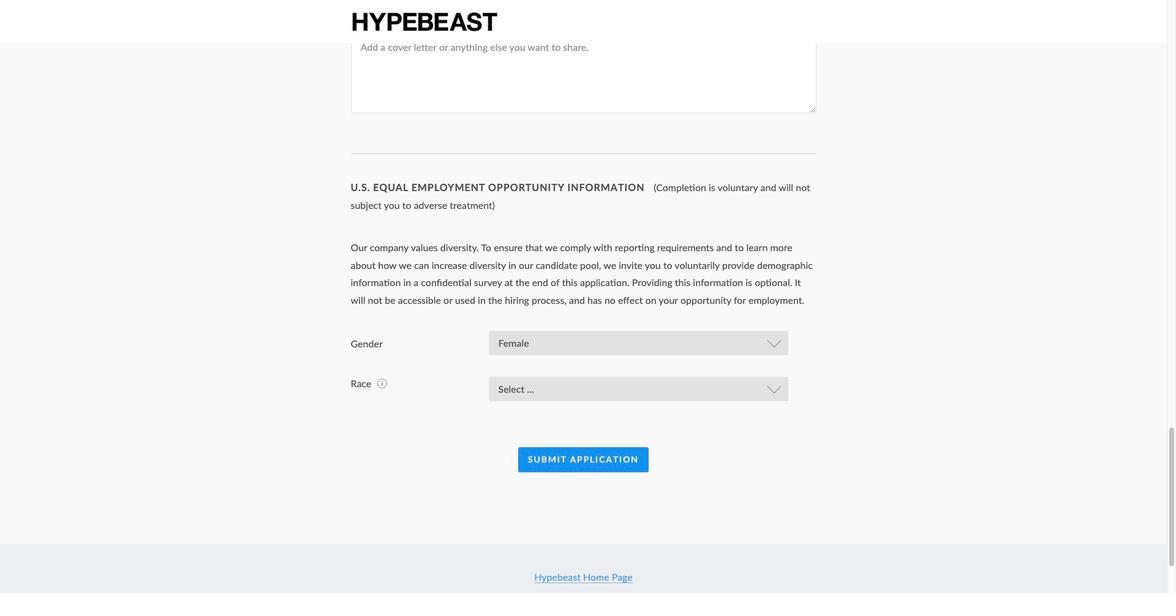 Task type: describe. For each thing, give the bounding box(es) containing it.
hypebeast logo image
[[351, 11, 499, 32]]



Task type: vqa. For each thing, say whether or not it's contained in the screenshot.
email field at the bottom
no



Task type: locate. For each thing, give the bounding box(es) containing it.
click to see details about each option. image
[[378, 378, 387, 388]]

Add a cover letter or anything else you want to share. text field
[[351, 33, 816, 113]]



